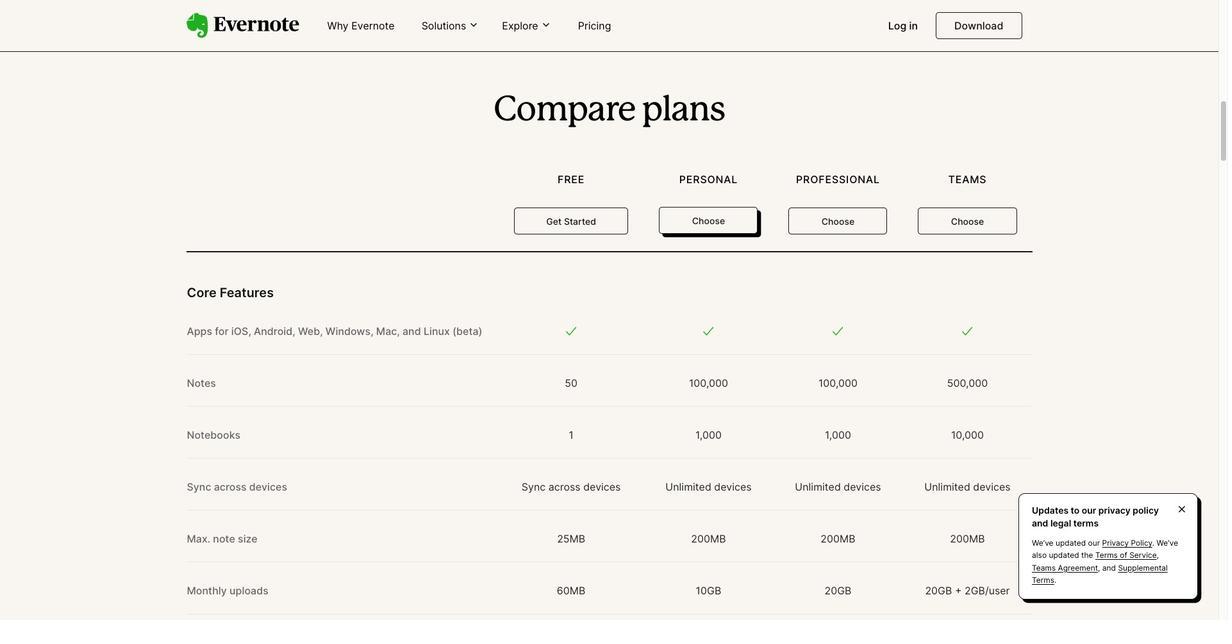 Task type: vqa. For each thing, say whether or not it's contained in the screenshot.


Task type: locate. For each thing, give the bounding box(es) containing it.
and down updates
[[1032, 518, 1049, 529]]

choose link for personal
[[660, 207, 758, 234]]

we've right policy
[[1157, 539, 1179, 548]]

why evernote link
[[320, 14, 402, 38]]

terms inside terms of service , teams agreement , and
[[1096, 551, 1118, 561]]

2 vertical spatial and
[[1103, 563, 1116, 573]]

3 unlimited devices from the left
[[925, 481, 1011, 494]]

and for windows,
[[403, 325, 421, 338]]

evernote
[[352, 19, 395, 32]]

1 horizontal spatial choose
[[822, 216, 855, 227]]

our for privacy
[[1082, 505, 1097, 516]]

. down teams agreement link
[[1055, 576, 1057, 585]]

get started link
[[514, 208, 629, 235]]

our up terms
[[1082, 505, 1097, 516]]

terms down privacy
[[1096, 551, 1118, 561]]

1 horizontal spatial 1,000
[[825, 429, 852, 442]]

professional
[[796, 173, 880, 186]]

0 horizontal spatial 100,000
[[689, 377, 728, 390]]

2 1,000 from the left
[[825, 429, 852, 442]]

we've updated our privacy policy
[[1032, 539, 1153, 548]]

terms down also
[[1032, 576, 1055, 585]]

0 vertical spatial our
[[1082, 505, 1097, 516]]

200mb
[[691, 533, 726, 546], [821, 533, 856, 546], [951, 533, 985, 546]]

windows,
[[326, 325, 374, 338]]

ios,
[[231, 325, 251, 338]]

our inside updates to our privacy policy and legal terms
[[1082, 505, 1097, 516]]

and down . we've also updated the
[[1103, 563, 1116, 573]]

5 devices from the left
[[974, 481, 1011, 494]]

choose
[[692, 215, 725, 226], [822, 216, 855, 227], [952, 216, 984, 227]]

1 horizontal spatial we've
[[1157, 539, 1179, 548]]

updated up the
[[1056, 539, 1086, 548]]

sync across devices
[[187, 481, 287, 494], [522, 481, 621, 494]]

,
[[1157, 551, 1159, 561], [1099, 563, 1101, 573]]

. inside . we've also updated the
[[1153, 539, 1155, 548]]

0 vertical spatial and
[[403, 325, 421, 338]]

2 horizontal spatial choose
[[952, 216, 984, 227]]

1 horizontal spatial sync across devices
[[522, 481, 621, 494]]

explore
[[502, 19, 538, 32]]

20gb
[[825, 585, 852, 598], [926, 585, 953, 598]]

0 horizontal spatial 20gb
[[825, 585, 852, 598]]

and inside updates to our privacy policy and legal terms
[[1032, 518, 1049, 529]]

0 vertical spatial .
[[1153, 539, 1155, 548]]

0 vertical spatial terms
[[1096, 551, 1118, 561]]

max.
[[187, 533, 210, 546]]

across up 25mb
[[549, 481, 581, 494]]

teams
[[949, 173, 987, 186], [1032, 563, 1056, 573]]

2 we've from the left
[[1157, 539, 1179, 548]]

. up service
[[1153, 539, 1155, 548]]

1 vertical spatial .
[[1055, 576, 1057, 585]]

sync across devices up size
[[187, 481, 287, 494]]

0 horizontal spatial unlimited
[[666, 481, 712, 494]]

updates
[[1032, 505, 1069, 516]]

, up supplemental
[[1157, 551, 1159, 561]]

monthly
[[187, 585, 227, 598]]

10,000
[[952, 429, 984, 442]]

1 horizontal spatial teams
[[1032, 563, 1056, 573]]

terms
[[1096, 551, 1118, 561], [1032, 576, 1055, 585]]

2 unlimited from the left
[[795, 481, 841, 494]]

android,
[[254, 325, 295, 338]]

1 100,000 from the left
[[689, 377, 728, 390]]

0 horizontal spatial sync across devices
[[187, 481, 287, 494]]

1 horizontal spatial terms
[[1096, 551, 1118, 561]]

devices
[[249, 481, 287, 494], [584, 481, 621, 494], [715, 481, 752, 494], [844, 481, 881, 494], [974, 481, 1011, 494]]

plans
[[642, 95, 725, 127]]

1 horizontal spatial across
[[549, 481, 581, 494]]

linux
[[424, 325, 450, 338]]

updated
[[1056, 539, 1086, 548], [1049, 551, 1080, 561]]

core
[[187, 285, 217, 301]]

monthly uploads
[[187, 585, 269, 598]]

1 horizontal spatial .
[[1153, 539, 1155, 548]]

2 100,000 from the left
[[819, 377, 858, 390]]

2 horizontal spatial unlimited
[[925, 481, 971, 494]]

.
[[1153, 539, 1155, 548], [1055, 576, 1057, 585]]

choose link
[[660, 207, 758, 234], [789, 208, 888, 235], [919, 208, 1017, 235]]

2gb/user
[[965, 585, 1010, 598]]

policy
[[1133, 505, 1159, 516]]

+
[[955, 585, 962, 598]]

1 horizontal spatial unlimited devices
[[795, 481, 881, 494]]

20gb for 20gb + 2gb/user
[[926, 585, 953, 598]]

log in link
[[881, 14, 926, 38]]

1 devices from the left
[[249, 481, 287, 494]]

100,000
[[689, 377, 728, 390], [819, 377, 858, 390]]

1 horizontal spatial choose link
[[789, 208, 888, 235]]

and
[[403, 325, 421, 338], [1032, 518, 1049, 529], [1103, 563, 1116, 573]]

web,
[[298, 325, 323, 338]]

2 20gb from the left
[[926, 585, 953, 598]]

legal
[[1051, 518, 1072, 529]]

2 horizontal spatial and
[[1103, 563, 1116, 573]]

2 horizontal spatial choose link
[[919, 208, 1017, 235]]

1 1,000 from the left
[[696, 429, 722, 442]]

updated inside . we've also updated the
[[1049, 551, 1080, 561]]

(beta)
[[453, 325, 483, 338]]

2 sync across devices from the left
[[522, 481, 621, 494]]

0 horizontal spatial choose link
[[660, 207, 758, 234]]

1 vertical spatial ,
[[1099, 563, 1101, 573]]

0 horizontal spatial teams
[[949, 173, 987, 186]]

1 vertical spatial terms
[[1032, 576, 1055, 585]]

note
[[213, 533, 235, 546]]

0 horizontal spatial across
[[214, 481, 247, 494]]

and for agreement
[[1103, 563, 1116, 573]]

updated up teams agreement link
[[1049, 551, 1080, 561]]

0 horizontal spatial 200mb
[[691, 533, 726, 546]]

1,000
[[696, 429, 722, 442], [825, 429, 852, 442]]

and inside terms of service , teams agreement , and
[[1103, 563, 1116, 573]]

1 vertical spatial updated
[[1049, 551, 1080, 561]]

supplemental terms link
[[1032, 563, 1168, 585]]

1 20gb from the left
[[825, 585, 852, 598]]

60mb
[[557, 585, 586, 598]]

1 vertical spatial our
[[1089, 539, 1101, 548]]

our
[[1082, 505, 1097, 516], [1089, 539, 1101, 548]]

2 horizontal spatial 200mb
[[951, 533, 985, 546]]

0 horizontal spatial we've
[[1032, 539, 1054, 548]]

across up note
[[214, 481, 247, 494]]

0 horizontal spatial ,
[[1099, 563, 1101, 573]]

25mb
[[557, 533, 586, 546]]

1
[[569, 429, 574, 442]]

0 horizontal spatial and
[[403, 325, 421, 338]]

unlimited
[[666, 481, 712, 494], [795, 481, 841, 494], [925, 481, 971, 494]]

1 vertical spatial and
[[1032, 518, 1049, 529]]

unlimited devices
[[666, 481, 752, 494], [795, 481, 881, 494], [925, 481, 1011, 494]]

started
[[564, 216, 596, 227]]

1 horizontal spatial and
[[1032, 518, 1049, 529]]

service
[[1130, 551, 1157, 561]]

0 horizontal spatial terms
[[1032, 576, 1055, 585]]

0 horizontal spatial .
[[1055, 576, 1057, 585]]

2 200mb from the left
[[821, 533, 856, 546]]

our up the
[[1089, 539, 1101, 548]]

mac,
[[376, 325, 400, 338]]

get started
[[547, 216, 596, 227]]

choose link for teams
[[919, 208, 1017, 235]]

we've inside . we've also updated the
[[1157, 539, 1179, 548]]

0 horizontal spatial choose
[[692, 215, 725, 226]]

2 devices from the left
[[584, 481, 621, 494]]

we've up also
[[1032, 539, 1054, 548]]

0 horizontal spatial sync
[[187, 481, 211, 494]]

agreement
[[1058, 563, 1099, 573]]

supplemental terms
[[1032, 563, 1168, 585]]

our for privacy
[[1089, 539, 1101, 548]]

0 horizontal spatial 1,000
[[696, 429, 722, 442]]

1 horizontal spatial 100,000
[[819, 377, 858, 390]]

and right mac,
[[403, 325, 421, 338]]

0 vertical spatial ,
[[1157, 551, 1159, 561]]

sync across devices down 1
[[522, 481, 621, 494]]

0 vertical spatial teams
[[949, 173, 987, 186]]

1 horizontal spatial 200mb
[[821, 533, 856, 546]]

choose for personal
[[692, 215, 725, 226]]

1 horizontal spatial 20gb
[[926, 585, 953, 598]]

across
[[214, 481, 247, 494], [549, 481, 581, 494]]

2 horizontal spatial unlimited devices
[[925, 481, 1011, 494]]

1 horizontal spatial unlimited
[[795, 481, 841, 494]]

we've
[[1032, 539, 1054, 548], [1157, 539, 1179, 548]]

updates to our privacy policy and legal terms
[[1032, 505, 1159, 529]]

1 horizontal spatial sync
[[522, 481, 546, 494]]

1 vertical spatial teams
[[1032, 563, 1056, 573]]

1 200mb from the left
[[691, 533, 726, 546]]

, down . we've also updated the
[[1099, 563, 1101, 573]]

0 horizontal spatial unlimited devices
[[666, 481, 752, 494]]

1 unlimited devices from the left
[[666, 481, 752, 494]]

sync
[[187, 481, 211, 494], [522, 481, 546, 494]]



Task type: describe. For each thing, give the bounding box(es) containing it.
10gb
[[696, 585, 722, 598]]

50
[[565, 377, 578, 390]]

download link
[[936, 12, 1022, 39]]

core features
[[187, 285, 274, 301]]

teams agreement link
[[1032, 563, 1099, 573]]

apps for ios, android, web, windows, mac, and linux (beta)
[[187, 325, 483, 338]]

1 horizontal spatial ,
[[1157, 551, 1159, 561]]

free
[[558, 173, 585, 186]]

2 unlimited devices from the left
[[795, 481, 881, 494]]

1 across from the left
[[214, 481, 247, 494]]

teams inside terms of service , teams agreement , and
[[1032, 563, 1056, 573]]

size
[[238, 533, 258, 546]]

to
[[1071, 505, 1080, 516]]

3 devices from the left
[[715, 481, 752, 494]]

. for . we've also updated the
[[1153, 539, 1155, 548]]

pricing link
[[571, 14, 619, 38]]

solutions button
[[418, 18, 483, 33]]

choose for professional
[[822, 216, 855, 227]]

. for .
[[1055, 576, 1057, 585]]

why evernote
[[327, 19, 395, 32]]

download
[[955, 19, 1004, 32]]

terms inside supplemental terms
[[1032, 576, 1055, 585]]

20gb + 2gb/user
[[926, 585, 1010, 598]]

2 sync from the left
[[522, 481, 546, 494]]

uploads
[[230, 585, 269, 598]]

1 we've from the left
[[1032, 539, 1054, 548]]

policy
[[1131, 539, 1153, 548]]

choose link for professional
[[789, 208, 888, 235]]

solutions
[[422, 19, 466, 32]]

log
[[889, 19, 907, 32]]

features
[[220, 285, 274, 301]]

apps
[[187, 325, 212, 338]]

2 across from the left
[[549, 481, 581, 494]]

terms of service , teams agreement , and
[[1032, 551, 1159, 573]]

the
[[1082, 551, 1094, 561]]

compare plans
[[494, 95, 725, 127]]

supplemental
[[1119, 563, 1168, 573]]

notebooks
[[187, 429, 241, 442]]

0 vertical spatial updated
[[1056, 539, 1086, 548]]

. we've also updated the
[[1032, 539, 1179, 561]]

3 200mb from the left
[[951, 533, 985, 546]]

get
[[547, 216, 562, 227]]

3 unlimited from the left
[[925, 481, 971, 494]]

privacy
[[1103, 539, 1129, 548]]

privacy policy link
[[1103, 539, 1153, 548]]

of
[[1120, 551, 1128, 561]]

1 sync from the left
[[187, 481, 211, 494]]

1 unlimited from the left
[[666, 481, 712, 494]]

log in
[[889, 19, 918, 32]]

personal
[[680, 173, 738, 186]]

why
[[327, 19, 349, 32]]

compare
[[494, 95, 635, 127]]

for
[[215, 325, 229, 338]]

500,000
[[948, 377, 988, 390]]

choose for teams
[[952, 216, 984, 227]]

terms of service link
[[1096, 551, 1157, 561]]

4 devices from the left
[[844, 481, 881, 494]]

in
[[910, 19, 918, 32]]

notes
[[187, 377, 216, 390]]

20gb for 20gb
[[825, 585, 852, 598]]

evernote logo image
[[186, 13, 299, 38]]

pricing
[[578, 19, 611, 32]]

explore button
[[498, 18, 555, 33]]

privacy
[[1099, 505, 1131, 516]]

terms
[[1074, 518, 1099, 529]]

max. note size
[[187, 533, 258, 546]]

also
[[1032, 551, 1047, 561]]

1 sync across devices from the left
[[187, 481, 287, 494]]



